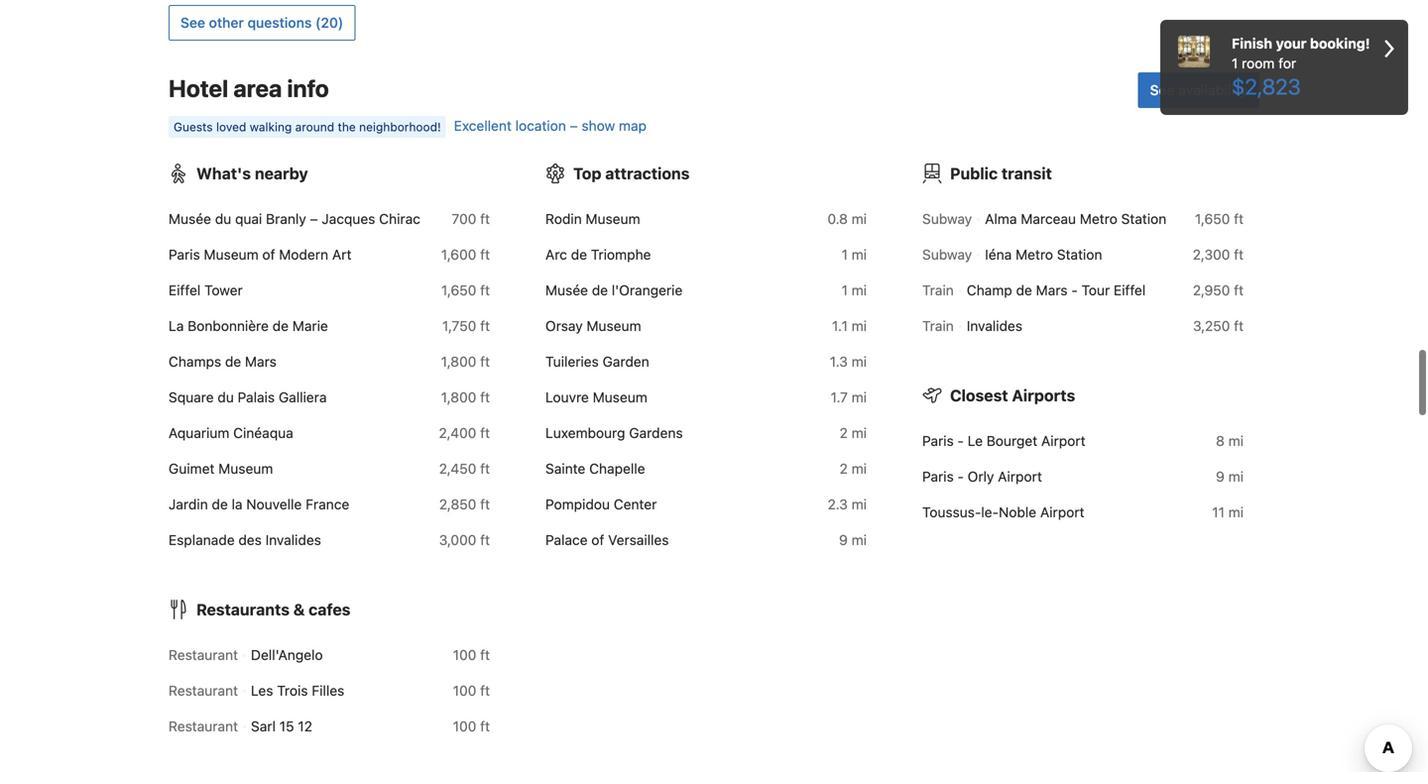 Task type: describe. For each thing, give the bounding box(es) containing it.
alma marceau metro station
[[985, 211, 1167, 227]]

triomphe
[[591, 247, 651, 263]]

art
[[332, 247, 352, 263]]

sarl 15 12
[[251, 719, 312, 735]]

la bonbonnière de marie
[[169, 318, 328, 334]]

100 ft for filles
[[453, 683, 490, 700]]

0.8 mi
[[828, 211, 867, 227]]

0 vertical spatial invalides
[[967, 318, 1023, 334]]

area
[[233, 75, 282, 102]]

map
[[619, 118, 647, 134]]

8 mi
[[1216, 433, 1244, 450]]

1 horizontal spatial station
[[1122, 211, 1167, 227]]

1,750 ft
[[442, 318, 490, 334]]

branly
[[266, 211, 306, 227]]

3,250 ft
[[1193, 318, 1244, 334]]

excellent location – show map link
[[454, 118, 647, 134]]

1.1
[[832, 318, 848, 334]]

2.3
[[828, 497, 848, 513]]

8
[[1216, 433, 1225, 450]]

museum for louvre
[[593, 390, 648, 406]]

de left marie
[[273, 318, 289, 334]]

champs de mars
[[169, 354, 277, 370]]

location
[[516, 118, 566, 134]]

du for square
[[218, 390, 234, 406]]

mi for sainte chapelle
[[852, 461, 867, 477]]

booking!
[[1310, 35, 1370, 52]]

1 restaurant from the top
[[169, 647, 238, 664]]

1 vertical spatial paris
[[923, 433, 954, 450]]

esplanade
[[169, 532, 235, 549]]

closest airports
[[950, 387, 1076, 405]]

le-
[[981, 505, 999, 521]]

0 horizontal spatial 1,650
[[441, 282, 477, 299]]

paris for what's
[[169, 247, 200, 263]]

700 ft
[[452, 211, 490, 227]]

1,800 ft for square du palais galliera
[[441, 390, 490, 406]]

bonbonnière
[[188, 318, 269, 334]]

2 eiffel from the left
[[1114, 282, 1146, 299]]

garden
[[603, 354, 650, 370]]

louvre museum
[[546, 390, 648, 406]]

esplanade des invalides
[[169, 532, 321, 549]]

mi for palace of versailles
[[852, 532, 867, 549]]

la
[[232, 497, 243, 513]]

1.3
[[830, 354, 848, 370]]

pompidou
[[546, 497, 610, 513]]

aquarium cinéaqua
[[169, 425, 293, 442]]

2,950
[[1193, 282, 1230, 299]]

du for musée
[[215, 211, 231, 227]]

square
[[169, 390, 214, 406]]

1,800 for square du palais galliera
[[441, 390, 477, 406]]

subway for iéna metro station
[[923, 247, 972, 263]]

guimet
[[169, 461, 215, 477]]

des
[[238, 532, 262, 549]]

room
[[1242, 55, 1275, 71]]

12
[[298, 719, 312, 735]]

rightchevron image
[[1385, 34, 1395, 63]]

mi for toussus-le-noble airport
[[1229, 505, 1244, 521]]

mars for champs
[[245, 354, 277, 370]]

1 inside finish your booking! 1 room for $2,823
[[1232, 55, 1238, 71]]

jardin
[[169, 497, 208, 513]]

le
[[968, 433, 983, 450]]

musée de l'orangerie
[[546, 282, 683, 299]]

sainte
[[546, 461, 586, 477]]

1 eiffel from the left
[[169, 282, 201, 299]]

paris - orly airport
[[923, 469, 1042, 485]]

info
[[287, 75, 329, 102]]

&
[[293, 601, 305, 620]]

(20)
[[315, 15, 344, 31]]

de for jardin
[[212, 497, 228, 513]]

around
[[295, 120, 334, 134]]

2 mi for sainte chapelle
[[840, 461, 867, 477]]

finish your booking! 1 room for $2,823
[[1232, 35, 1370, 99]]

tower
[[204, 282, 243, 299]]

restaurants
[[196, 601, 290, 620]]

15
[[279, 719, 294, 735]]

1.1 mi
[[832, 318, 867, 334]]

2,450
[[439, 461, 477, 477]]

- for paris - le bourget airport
[[958, 433, 964, 450]]

mi for rodin museum
[[852, 211, 867, 227]]

nearby
[[255, 164, 308, 183]]

train for invalides
[[923, 318, 954, 334]]

closest
[[950, 387, 1008, 405]]

toussus-le-noble airport
[[923, 505, 1085, 521]]

orsay museum
[[546, 318, 641, 334]]

1 for musée de l'orangerie
[[842, 282, 848, 299]]

toussus-
[[923, 505, 981, 521]]

restaurant for les
[[169, 683, 238, 700]]

gardens
[[629, 425, 683, 442]]

chapelle
[[589, 461, 645, 477]]

1 vertical spatial 1,650 ft
[[441, 282, 490, 299]]

for
[[1279, 55, 1297, 71]]

cinéaqua
[[233, 425, 293, 442]]

champ de mars - tour eiffel
[[967, 282, 1146, 299]]

1.7 mi
[[831, 390, 867, 406]]

1 100 ft from the top
[[453, 647, 490, 664]]

musée for musée de l'orangerie
[[546, 282, 588, 299]]

noble
[[999, 505, 1037, 521]]

0 horizontal spatial –
[[310, 211, 318, 227]]

airports
[[1012, 387, 1076, 405]]

show
[[582, 118, 615, 134]]

hotel
[[169, 75, 228, 102]]

mi for luxembourg gardens
[[852, 425, 867, 442]]

mi for orsay museum
[[852, 318, 867, 334]]

la
[[169, 318, 184, 334]]

2,300 ft
[[1193, 247, 1244, 263]]

cafes
[[309, 601, 351, 620]]

museum for guimet
[[218, 461, 273, 477]]

palais
[[238, 390, 275, 406]]

public transit
[[950, 164, 1052, 183]]

0 vertical spatial -
[[1072, 282, 1078, 299]]

chirac
[[379, 211, 421, 227]]

dell'angelo
[[251, 647, 323, 664]]

aquarium
[[169, 425, 230, 442]]

11
[[1212, 505, 1225, 521]]



Task type: locate. For each thing, give the bounding box(es) containing it.
1 vertical spatial train
[[923, 318, 954, 334]]

11 mi
[[1212, 505, 1244, 521]]

restaurant
[[169, 647, 238, 664], [169, 683, 238, 700], [169, 719, 238, 735]]

1 for arc de triomphe
[[842, 247, 848, 263]]

1 vertical spatial 9 mi
[[839, 532, 867, 549]]

2 100 from the top
[[453, 683, 477, 700]]

musée down what's
[[169, 211, 211, 227]]

1 horizontal spatial eiffel
[[1114, 282, 1146, 299]]

airport right noble
[[1041, 505, 1085, 521]]

1 vertical spatial restaurant
[[169, 683, 238, 700]]

restaurants & cafes
[[196, 601, 351, 620]]

paris museum of modern art
[[169, 247, 352, 263]]

airport up noble
[[998, 469, 1042, 485]]

0 vertical spatial 2 mi
[[840, 425, 867, 442]]

2,300
[[1193, 247, 1230, 263]]

0 vertical spatial 100 ft
[[453, 647, 490, 664]]

of left "modern"
[[262, 247, 275, 263]]

de for musée
[[592, 282, 608, 299]]

1 vertical spatial du
[[218, 390, 234, 406]]

bourget
[[987, 433, 1038, 450]]

tuileries
[[546, 354, 599, 370]]

1 vertical spatial subway
[[923, 247, 972, 263]]

0 vertical spatial 100
[[453, 647, 477, 664]]

see other questions (20) button
[[169, 5, 355, 41]]

3,000 ft
[[439, 532, 490, 549]]

de down bonbonnière
[[225, 354, 241, 370]]

1 1 mi from the top
[[842, 247, 867, 263]]

paris up eiffel tower
[[169, 247, 200, 263]]

1,600 ft
[[441, 247, 490, 263]]

mars down iéna metro station
[[1036, 282, 1068, 299]]

versailles
[[608, 532, 669, 549]]

airport
[[1042, 433, 1086, 450], [998, 469, 1042, 485], [1041, 505, 1085, 521]]

1 horizontal spatial see
[[1150, 82, 1175, 98]]

airport for toussus-le-noble airport
[[1041, 505, 1085, 521]]

of
[[262, 247, 275, 263], [592, 532, 605, 549]]

other
[[209, 15, 244, 31]]

see left availability
[[1150, 82, 1175, 98]]

mi for paris - orly airport
[[1229, 469, 1244, 485]]

museum for orsay
[[587, 318, 641, 334]]

excellent location – show map
[[454, 118, 647, 134]]

mi up 2.3 mi
[[852, 461, 867, 477]]

l'orangerie
[[612, 282, 683, 299]]

mi up 1.1 mi in the top of the page
[[852, 282, 867, 299]]

du left palais at left
[[218, 390, 234, 406]]

- left tour
[[1072, 282, 1078, 299]]

de down arc de triomphe on the left top of page
[[592, 282, 608, 299]]

musée for musée du quai branly – jacques chirac
[[169, 211, 211, 227]]

9 mi down 2.3 mi
[[839, 532, 867, 549]]

0 vertical spatial of
[[262, 247, 275, 263]]

2 1,800 ft from the top
[[441, 390, 490, 406]]

museum down musée de l'orangerie
[[587, 318, 641, 334]]

mi right 8 in the right bottom of the page
[[1229, 433, 1244, 450]]

0 vertical spatial subway
[[923, 211, 972, 227]]

1 mi up 1.1 mi in the top of the page
[[842, 282, 867, 299]]

1 horizontal spatial metro
[[1080, 211, 1118, 227]]

see for see other questions (20)
[[181, 15, 205, 31]]

1 horizontal spatial 1,650
[[1195, 211, 1230, 227]]

2 vertical spatial 100
[[453, 719, 477, 735]]

musée du quai branly – jacques chirac
[[169, 211, 421, 227]]

1 left room
[[1232, 55, 1238, 71]]

restaurant for sarl
[[169, 719, 238, 735]]

1,650
[[1195, 211, 1230, 227], [441, 282, 477, 299]]

9 down 2.3 mi
[[839, 532, 848, 549]]

mars
[[1036, 282, 1068, 299], [245, 354, 277, 370]]

de right arc
[[571, 247, 587, 263]]

2,400
[[439, 425, 477, 442]]

1 horizontal spatial mars
[[1036, 282, 1068, 299]]

2 vertical spatial 100 ft
[[453, 719, 490, 735]]

0 horizontal spatial 9 mi
[[839, 532, 867, 549]]

9 mi for paris - orly airport
[[1216, 469, 1244, 485]]

2 for gardens
[[840, 425, 848, 442]]

de for arc
[[571, 247, 587, 263]]

mi down 0.8 mi
[[852, 247, 867, 263]]

1,800 for champs de mars
[[441, 354, 477, 370]]

1 vertical spatial 100
[[453, 683, 477, 700]]

0 vertical spatial see
[[181, 15, 205, 31]]

champ
[[967, 282, 1013, 299]]

9 down 8 in the right bottom of the page
[[1216, 469, 1225, 485]]

100 ft for 12
[[453, 719, 490, 735]]

museum for paris
[[204, 247, 259, 263]]

champs
[[169, 354, 221, 370]]

train
[[923, 282, 954, 299], [923, 318, 954, 334]]

9 for paris - orly airport
[[1216, 469, 1225, 485]]

marie
[[292, 318, 328, 334]]

what's
[[196, 164, 251, 183]]

filles
[[312, 683, 345, 700]]

1 horizontal spatial 1,650 ft
[[1195, 211, 1244, 227]]

0 horizontal spatial metro
[[1016, 247, 1054, 263]]

center
[[614, 497, 657, 513]]

de for champs
[[225, 354, 241, 370]]

0 horizontal spatial station
[[1057, 247, 1103, 263]]

– left show
[[570, 118, 578, 134]]

0 vertical spatial paris
[[169, 247, 200, 263]]

0 vertical spatial 1,800 ft
[[441, 354, 490, 370]]

de right champ on the top right of page
[[1016, 282, 1033, 299]]

eiffel tower
[[169, 282, 243, 299]]

2 100 ft from the top
[[453, 683, 490, 700]]

see availability button
[[1138, 73, 1260, 108]]

1 horizontal spatial 9
[[1216, 469, 1225, 485]]

2 mi down 1.7 mi
[[840, 425, 867, 442]]

alma
[[985, 211, 1017, 227]]

1.7
[[831, 390, 848, 406]]

1 2 mi from the top
[[840, 425, 867, 442]]

1 train from the top
[[923, 282, 954, 299]]

museum down garden
[[593, 390, 648, 406]]

tour
[[1082, 282, 1110, 299]]

1,600
[[441, 247, 477, 263]]

0 horizontal spatial 1,650 ft
[[441, 282, 490, 299]]

1,750
[[442, 318, 477, 334]]

2 mi for luxembourg gardens
[[840, 425, 867, 442]]

2 1 mi from the top
[[842, 282, 867, 299]]

1 vertical spatial of
[[592, 532, 605, 549]]

2 1,800 from the top
[[441, 390, 477, 406]]

mi right 0.8
[[852, 211, 867, 227]]

0 vertical spatial –
[[570, 118, 578, 134]]

see availability
[[1150, 82, 1248, 98]]

1,800 up 2,400
[[441, 390, 477, 406]]

1 vertical spatial –
[[310, 211, 318, 227]]

du left quai
[[215, 211, 231, 227]]

subway
[[923, 211, 972, 227], [923, 247, 972, 263]]

1,800 ft up 2,400 ft
[[441, 390, 490, 406]]

station down 'alma marceau metro station'
[[1057, 247, 1103, 263]]

0 vertical spatial metro
[[1080, 211, 1118, 227]]

mi for musée de l'orangerie
[[852, 282, 867, 299]]

1 horizontal spatial –
[[570, 118, 578, 134]]

2 train from the top
[[923, 318, 954, 334]]

0 vertical spatial 9 mi
[[1216, 469, 1244, 485]]

1 vertical spatial 2
[[840, 461, 848, 477]]

1 horizontal spatial 9 mi
[[1216, 469, 1244, 485]]

1,800 down 1,750
[[441, 354, 477, 370]]

100 for 12
[[453, 719, 477, 735]]

0 vertical spatial train
[[923, 282, 954, 299]]

arc
[[546, 247, 567, 263]]

0 horizontal spatial eiffel
[[169, 282, 201, 299]]

invalides
[[967, 318, 1023, 334], [266, 532, 321, 549]]

- for paris - orly airport
[[958, 469, 964, 485]]

1,800 ft down 1,750 ft
[[441, 354, 490, 370]]

1,650 ft
[[1195, 211, 1244, 227], [441, 282, 490, 299]]

3 100 from the top
[[453, 719, 477, 735]]

0 vertical spatial musée
[[169, 211, 211, 227]]

0 vertical spatial station
[[1122, 211, 1167, 227]]

arc de triomphe
[[546, 247, 651, 263]]

1 vertical spatial invalides
[[266, 532, 321, 549]]

0 horizontal spatial invalides
[[266, 532, 321, 549]]

paris
[[169, 247, 200, 263], [923, 433, 954, 450], [923, 469, 954, 485]]

1 vertical spatial 100 ft
[[453, 683, 490, 700]]

1 1,800 ft from the top
[[441, 354, 490, 370]]

1 horizontal spatial invalides
[[967, 318, 1023, 334]]

mi for louvre museum
[[852, 390, 867, 406]]

eiffel right tour
[[1114, 282, 1146, 299]]

3,250
[[1193, 318, 1230, 334]]

0 vertical spatial airport
[[1042, 433, 1086, 450]]

see
[[181, 15, 205, 31], [1150, 82, 1175, 98]]

orly
[[968, 469, 994, 485]]

2,450 ft
[[439, 461, 490, 477]]

1 vertical spatial 1,650
[[441, 282, 477, 299]]

3 restaurant from the top
[[169, 719, 238, 735]]

mi right '1.1'
[[852, 318, 867, 334]]

mars for champ
[[1036, 282, 1068, 299]]

0 horizontal spatial 9
[[839, 532, 848, 549]]

1 1,800 from the top
[[441, 354, 477, 370]]

nouvelle
[[246, 497, 302, 513]]

2,950 ft
[[1193, 282, 1244, 299]]

1 vertical spatial airport
[[998, 469, 1042, 485]]

subway left iéna
[[923, 247, 972, 263]]

mi right 1.3
[[852, 354, 867, 370]]

airport down airports
[[1042, 433, 1086, 450]]

train left champ on the top right of page
[[923, 282, 954, 299]]

2 up 2.3 mi
[[840, 461, 848, 477]]

paris - le bourget airport
[[923, 433, 1086, 450]]

sarl
[[251, 719, 276, 735]]

2 vertical spatial paris
[[923, 469, 954, 485]]

- left orly at the bottom
[[958, 469, 964, 485]]

mi down 1.7 mi
[[852, 425, 867, 442]]

2 vertical spatial restaurant
[[169, 719, 238, 735]]

0.8
[[828, 211, 848, 227]]

1 mi down 0.8 mi
[[842, 247, 867, 263]]

9
[[1216, 469, 1225, 485], [839, 532, 848, 549]]

1 vertical spatial metro
[[1016, 247, 1054, 263]]

–
[[570, 118, 578, 134], [310, 211, 318, 227]]

0 horizontal spatial mars
[[245, 354, 277, 370]]

1 vertical spatial 1,800 ft
[[441, 390, 490, 406]]

0 vertical spatial 1
[[1232, 55, 1238, 71]]

1 vertical spatial musée
[[546, 282, 588, 299]]

mi for tuileries garden
[[852, 354, 867, 370]]

1 vertical spatial 1 mi
[[842, 282, 867, 299]]

see left other
[[181, 15, 205, 31]]

mi right 2.3
[[852, 497, 867, 513]]

1 vertical spatial 1
[[842, 247, 848, 263]]

2 for chapelle
[[840, 461, 848, 477]]

paris left le
[[923, 433, 954, 450]]

restaurant down restaurants
[[169, 647, 238, 664]]

9 mi for palace of versailles
[[839, 532, 867, 549]]

musée up 'orsay'
[[546, 282, 588, 299]]

of right palace
[[592, 532, 605, 549]]

your
[[1276, 35, 1307, 52]]

the
[[338, 120, 356, 134]]

- left le
[[958, 433, 964, 450]]

1,650 up 2,300
[[1195, 211, 1230, 227]]

1 down 0.8 mi
[[842, 247, 848, 263]]

0 vertical spatial du
[[215, 211, 231, 227]]

mi for paris - le bourget airport
[[1229, 433, 1244, 450]]

0 horizontal spatial see
[[181, 15, 205, 31]]

1 vertical spatial 9
[[839, 532, 848, 549]]

louvre
[[546, 390, 589, 406]]

luxembourg gardens
[[546, 425, 683, 442]]

train up the closest
[[923, 318, 954, 334]]

museum up tower
[[204, 247, 259, 263]]

$2,823
[[1232, 73, 1301, 99]]

0 vertical spatial 1,650 ft
[[1195, 211, 1244, 227]]

1 vertical spatial -
[[958, 433, 964, 450]]

2 down 1.7
[[840, 425, 848, 442]]

paris for closest
[[923, 469, 954, 485]]

2 vertical spatial 1
[[842, 282, 848, 299]]

0 vertical spatial 1,800
[[441, 354, 477, 370]]

de for champ
[[1016, 282, 1033, 299]]

paris up toussus-
[[923, 469, 954, 485]]

1 mi for l'orangerie
[[842, 282, 867, 299]]

de left la
[[212, 497, 228, 513]]

2.3 mi
[[828, 497, 867, 513]]

0 vertical spatial 1,650
[[1195, 211, 1230, 227]]

0 vertical spatial 9
[[1216, 469, 1225, 485]]

metro right iéna
[[1016, 247, 1054, 263]]

0 horizontal spatial musée
[[169, 211, 211, 227]]

museum
[[586, 211, 641, 227], [204, 247, 259, 263], [587, 318, 641, 334], [593, 390, 648, 406], [218, 461, 273, 477]]

subway for alma marceau metro station
[[923, 211, 972, 227]]

excellent
[[454, 118, 512, 134]]

2 2 from the top
[[840, 461, 848, 477]]

finish
[[1232, 35, 1273, 52]]

mi for pompidou center
[[852, 497, 867, 513]]

mi for arc de triomphe
[[852, 247, 867, 263]]

modern
[[279, 247, 328, 263]]

1 vertical spatial 1,800
[[441, 390, 477, 406]]

1 horizontal spatial of
[[592, 532, 605, 549]]

mi down 2.3 mi
[[852, 532, 867, 549]]

eiffel up la
[[169, 282, 201, 299]]

see for see availability
[[1150, 82, 1175, 98]]

mi right 1.7
[[852, 390, 867, 406]]

transit
[[1002, 164, 1052, 183]]

1 up 1.1 mi in the top of the page
[[842, 282, 848, 299]]

2 mi up 2.3 mi
[[840, 461, 867, 477]]

0 vertical spatial 1 mi
[[842, 247, 867, 263]]

2 vertical spatial -
[[958, 469, 964, 485]]

mars up palais at left
[[245, 354, 277, 370]]

9 for palace of versailles
[[839, 532, 848, 549]]

9 mi down 8 mi
[[1216, 469, 1244, 485]]

0 vertical spatial restaurant
[[169, 647, 238, 664]]

2 restaurant from the top
[[169, 683, 238, 700]]

1,650 down 1,600
[[441, 282, 477, 299]]

1,650 ft down 1,600 ft
[[441, 282, 490, 299]]

museum up triomphe
[[586, 211, 641, 227]]

2 2 mi from the top
[[840, 461, 867, 477]]

1 vertical spatial see
[[1150, 82, 1175, 98]]

– right branly
[[310, 211, 318, 227]]

museum up la
[[218, 461, 273, 477]]

2 subway from the top
[[923, 247, 972, 263]]

availability
[[1179, 82, 1248, 98]]

1 100 from the top
[[453, 647, 477, 664]]

pompidou center
[[546, 497, 657, 513]]

1,800 ft for champs de mars
[[441, 354, 490, 370]]

loved
[[216, 120, 246, 134]]

france
[[306, 497, 349, 513]]

museum for rodin
[[586, 211, 641, 227]]

mi down 8 mi
[[1229, 469, 1244, 485]]

neighborhood!
[[359, 120, 441, 134]]

1 subway from the top
[[923, 211, 972, 227]]

1 vertical spatial mars
[[245, 354, 277, 370]]

restaurant left sarl
[[169, 719, 238, 735]]

see other questions (20)
[[181, 15, 344, 31]]

metro right marceau
[[1080, 211, 1118, 227]]

guests
[[174, 120, 213, 134]]

0 horizontal spatial of
[[262, 247, 275, 263]]

les trois filles
[[251, 683, 345, 700]]

subway down public
[[923, 211, 972, 227]]

station right marceau
[[1122, 211, 1167, 227]]

3 100 ft from the top
[[453, 719, 490, 735]]

train for champ de mars - tour eiffel
[[923, 282, 954, 299]]

1,650 ft up 2,300 ft
[[1195, 211, 1244, 227]]

public
[[950, 164, 998, 183]]

0 vertical spatial mars
[[1036, 282, 1068, 299]]

0 vertical spatial 2
[[840, 425, 848, 442]]

1 vertical spatial station
[[1057, 247, 1103, 263]]

trois
[[277, 683, 308, 700]]

2 vertical spatial airport
[[1041, 505, 1085, 521]]

restaurant left les
[[169, 683, 238, 700]]

1 2 from the top
[[840, 425, 848, 442]]

100 for filles
[[453, 683, 477, 700]]

mi right the '11'
[[1229, 505, 1244, 521]]

1 mi for triomphe
[[842, 247, 867, 263]]

invalides down champ on the top right of page
[[967, 318, 1023, 334]]

1 vertical spatial 2 mi
[[840, 461, 867, 477]]

airport for paris - orly airport
[[998, 469, 1042, 485]]

de
[[571, 247, 587, 263], [592, 282, 608, 299], [1016, 282, 1033, 299], [273, 318, 289, 334], [225, 354, 241, 370], [212, 497, 228, 513]]

1 horizontal spatial musée
[[546, 282, 588, 299]]

invalides down nouvelle
[[266, 532, 321, 549]]



Task type: vqa. For each thing, say whether or not it's contained in the screenshot.


